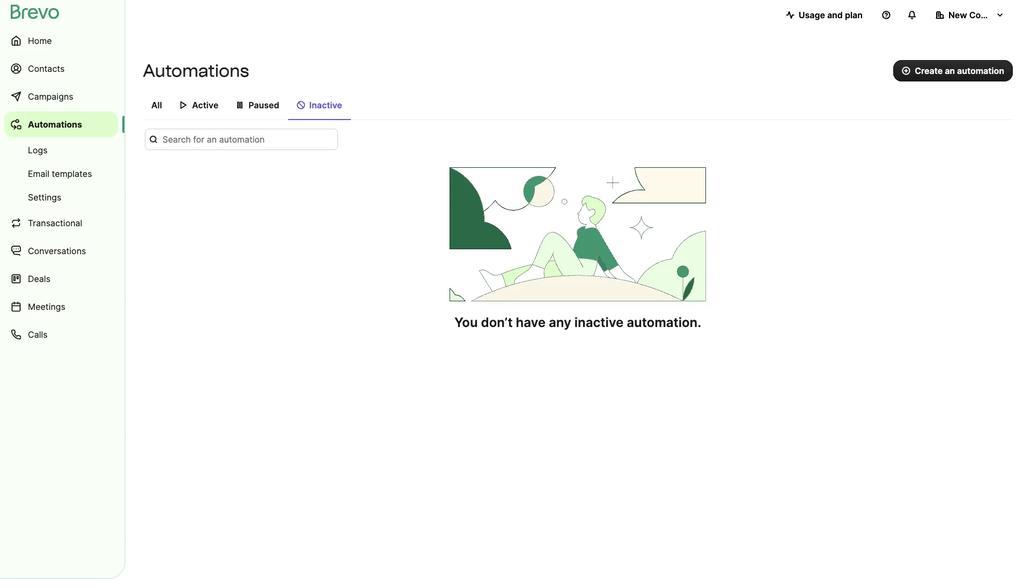 Task type: vqa. For each thing, say whether or not it's contained in the screenshot.
LEFT___RVOOI "Icon"
no



Task type: locate. For each thing, give the bounding box(es) containing it.
create
[[915, 65, 943, 76]]

logs link
[[4, 139, 118, 161]]

new company button
[[927, 4, 1013, 26]]

contacts
[[28, 63, 65, 74]]

dxrbf image
[[236, 101, 244, 109]]

dxrbf image inside inactive link
[[296, 101, 305, 109]]

usage and plan
[[799, 10, 863, 20]]

deals link
[[4, 266, 118, 292]]

email
[[28, 168, 49, 179]]

conversations link
[[4, 238, 118, 264]]

dxrbf image left inactive
[[296, 101, 305, 109]]

dxrbf image
[[179, 101, 188, 109], [296, 101, 305, 109]]

tab list containing all
[[143, 94, 1013, 120]]

inactive
[[309, 100, 342, 111]]

1 horizontal spatial automations
[[143, 61, 249, 81]]

you don't have any inactive automation.
[[454, 315, 701, 330]]

usage
[[799, 10, 825, 20]]

dxrbf image inside active link
[[179, 101, 188, 109]]

transactional link
[[4, 210, 118, 236]]

0 horizontal spatial dxrbf image
[[179, 101, 188, 109]]

tab list
[[143, 94, 1013, 120]]

meetings link
[[4, 294, 118, 320]]

new
[[948, 10, 967, 20]]

usage and plan button
[[777, 4, 871, 26]]

1 dxrbf image from the left
[[179, 101, 188, 109]]

an
[[945, 65, 955, 76]]

automation
[[957, 65, 1004, 76]]

paused
[[248, 100, 279, 111]]

automations up active
[[143, 61, 249, 81]]

automations
[[143, 61, 249, 81], [28, 119, 82, 130]]

dxrbf image left active
[[179, 101, 188, 109]]

all link
[[143, 94, 171, 119]]

any
[[549, 315, 571, 330]]

logs
[[28, 145, 48, 156]]

workflow-list-search-input search field
[[145, 129, 338, 150]]

all
[[151, 100, 162, 111]]

2 dxrbf image from the left
[[296, 101, 305, 109]]

1 horizontal spatial dxrbf image
[[296, 101, 305, 109]]

automations up the logs link
[[28, 119, 82, 130]]

inactive
[[574, 315, 624, 330]]

meetings
[[28, 301, 65, 312]]

dxrbf image for inactive
[[296, 101, 305, 109]]

and
[[827, 10, 843, 20]]

1 vertical spatial automations
[[28, 119, 82, 130]]

calls
[[28, 329, 48, 340]]

you don't have any inactive automation. tab panel
[[143, 129, 1013, 332]]



Task type: describe. For each thing, give the bounding box(es) containing it.
email templates
[[28, 168, 92, 179]]

contacts link
[[4, 56, 118, 82]]

0 vertical spatial automations
[[143, 61, 249, 81]]

create an automation button
[[893, 60, 1013, 82]]

home
[[28, 35, 52, 46]]

deals
[[28, 274, 50, 284]]

have
[[516, 315, 546, 330]]

dxrbf image for active
[[179, 101, 188, 109]]

inactive link
[[288, 94, 351, 120]]

email templates link
[[4, 163, 118, 185]]

campaigns
[[28, 91, 73, 102]]

automation.
[[627, 315, 701, 330]]

plan
[[845, 10, 863, 20]]

conversations
[[28, 246, 86, 256]]

active
[[192, 100, 218, 111]]

automations link
[[4, 112, 118, 137]]

templates
[[52, 168, 92, 179]]

campaigns link
[[4, 84, 118, 109]]

home link
[[4, 28, 118, 54]]

you
[[454, 315, 478, 330]]

active link
[[171, 94, 227, 119]]

paused link
[[227, 94, 288, 119]]

calls link
[[4, 322, 118, 348]]

create an automation
[[915, 65, 1004, 76]]

settings
[[28, 192, 61, 203]]

settings link
[[4, 187, 118, 208]]

transactional
[[28, 218, 82, 229]]

don't
[[481, 315, 513, 330]]

0 horizontal spatial automations
[[28, 119, 82, 130]]

new company
[[948, 10, 1009, 20]]

company
[[969, 10, 1009, 20]]



